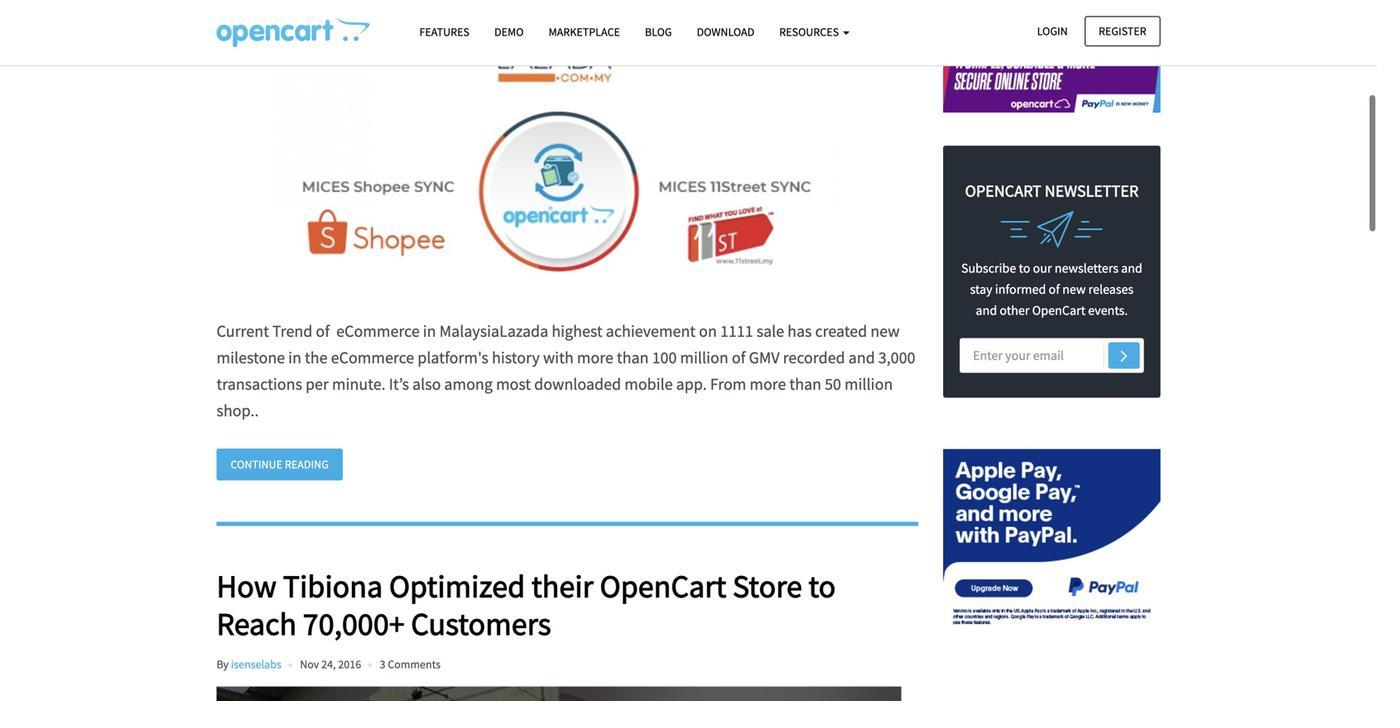 Task type: describe. For each thing, give the bounding box(es) containing it.
downloaded
[[534, 374, 621, 395]]

shop..
[[217, 401, 259, 421]]

opencart inside subscribe to our newsletters and stay informed of new releases and other opencart events.
[[1032, 302, 1086, 319]]

most
[[496, 374, 531, 395]]

newsletter
[[1045, 181, 1139, 201]]

to inside how tibiona optimized their opencart store to reach 70,000+ customers
[[809, 567, 836, 606]]

register
[[1099, 24, 1147, 39]]

our
[[1033, 260, 1052, 277]]

isenselabs link
[[231, 657, 281, 672]]

current
[[217, 321, 269, 342]]

customers
[[411, 604, 551, 644]]

70,000+
[[303, 604, 405, 644]]

continue
[[231, 457, 282, 472]]

current trend of  ecommerce in malaysia image
[[217, 5, 902, 293]]

features
[[419, 24, 470, 39]]

how tibiona optimized their opencart store to reach 70,000+ customers image
[[217, 685, 902, 701]]

isenselabs
[[231, 657, 281, 672]]

0 horizontal spatial of
[[316, 321, 330, 342]]

download link
[[684, 17, 767, 46]]

malaysialazada
[[439, 321, 548, 342]]

0 vertical spatial opencart
[[965, 181, 1042, 201]]

1111
[[720, 321, 753, 342]]

recorded
[[783, 348, 845, 368]]

reading
[[285, 457, 329, 472]]

opencart newsletter
[[965, 181, 1139, 201]]

marketplace
[[549, 24, 620, 39]]

releases
[[1089, 281, 1134, 298]]

new inside subscribe to our newsletters and stay informed of new releases and other opencart events.
[[1062, 281, 1086, 298]]

sale
[[757, 321, 784, 342]]

milestone
[[217, 348, 285, 368]]

1 vertical spatial more
[[750, 374, 786, 395]]

the
[[305, 348, 328, 368]]

paypal blog image
[[943, 431, 1161, 648]]

newsletters
[[1055, 260, 1119, 277]]

0 vertical spatial in
[[423, 321, 436, 342]]

ecommerce
[[331, 348, 414, 368]]

1 horizontal spatial than
[[789, 374, 821, 395]]

trend
[[272, 321, 313, 342]]

transactions
[[217, 374, 302, 395]]

per
[[306, 374, 329, 395]]

0 vertical spatial and
[[1121, 260, 1143, 277]]

their
[[532, 567, 594, 606]]

stay
[[970, 281, 993, 298]]

mobile
[[625, 374, 673, 395]]

2016
[[338, 657, 361, 672]]

nov 24, 2016
[[300, 657, 361, 672]]

platform's
[[418, 348, 489, 368]]

how
[[217, 567, 277, 606]]

with
[[543, 348, 574, 368]]

Enter your email text field
[[960, 338, 1144, 373]]

subscribe to our newsletters and stay informed of new releases and other opencart events.
[[961, 260, 1143, 319]]

2 vertical spatial of
[[732, 348, 746, 368]]

download
[[697, 24, 755, 39]]

features link
[[407, 17, 482, 46]]

from
[[710, 374, 746, 395]]

50
[[825, 374, 841, 395]]

3,000
[[878, 348, 915, 368]]

how tibiona optimized their opencart store to reach 70,000+ customers link
[[217, 567, 918, 644]]

subscribe
[[961, 260, 1016, 277]]

0 vertical spatial more
[[577, 348, 613, 368]]

and inside current trend of  ecommerce in malaysialazada highest achievement on 1111 sale has created new milestone in the ecommerce platform's history with more than 100 million of gmv recorded and 3,000 transactions per minute. it's also among most downloaded mobile app. from more than 50 million shop..
[[849, 348, 875, 368]]

created
[[815, 321, 867, 342]]



Task type: locate. For each thing, give the bounding box(es) containing it.
by
[[217, 657, 229, 672]]

it's
[[389, 374, 409, 395]]

how tibiona optimized their opencart store to reach 70,000+ customers
[[217, 567, 836, 644]]

more
[[577, 348, 613, 368], [750, 374, 786, 395]]

0 horizontal spatial million
[[680, 348, 729, 368]]

million down on
[[680, 348, 729, 368]]

demo
[[494, 24, 524, 39]]

among
[[444, 374, 493, 395]]

current trend of  ecommerce in malaysialazada highest achievement on 1111 sale has created new milestone in the ecommerce platform's history with more than 100 million of gmv recorded and 3,000 transactions per minute. it's also among most downloaded mobile app. from more than 50 million shop..
[[217, 321, 915, 421]]

register link
[[1085, 16, 1161, 46]]

new down the 'newsletters'
[[1062, 281, 1086, 298]]

angle right image
[[1121, 346, 1128, 365]]

1 horizontal spatial million
[[845, 374, 893, 395]]

marketplace link
[[536, 17, 633, 46]]

new
[[1062, 281, 1086, 298], [871, 321, 900, 342]]

0 horizontal spatial to
[[809, 567, 836, 606]]

0 vertical spatial million
[[680, 348, 729, 368]]

and
[[1121, 260, 1143, 277], [976, 302, 997, 319], [849, 348, 875, 368]]

0 horizontal spatial in
[[288, 348, 301, 368]]

3 comments
[[380, 657, 441, 672]]

of left gmv
[[732, 348, 746, 368]]

1 horizontal spatial more
[[750, 374, 786, 395]]

opencart inside how tibiona optimized their opencart store to reach 70,000+ customers
[[600, 567, 726, 606]]

minute.
[[332, 374, 386, 395]]

app.
[[676, 374, 707, 395]]

gmv
[[749, 348, 780, 368]]

0 horizontal spatial than
[[617, 348, 649, 368]]

login
[[1037, 24, 1068, 39]]

1 vertical spatial than
[[789, 374, 821, 395]]

other
[[1000, 302, 1030, 319]]

than
[[617, 348, 649, 368], [789, 374, 821, 395]]

opencart - blog image
[[217, 17, 370, 47]]

opencart
[[965, 181, 1042, 201], [1032, 302, 1086, 319], [600, 567, 726, 606]]

to right store
[[809, 567, 836, 606]]

informed
[[995, 281, 1046, 298]]

also
[[412, 374, 441, 395]]

1 horizontal spatial new
[[1062, 281, 1086, 298]]

and down created
[[849, 348, 875, 368]]

comments
[[388, 657, 441, 672]]

tibiona
[[283, 567, 383, 606]]

0 vertical spatial than
[[617, 348, 649, 368]]

of up the
[[316, 321, 330, 342]]

highest
[[552, 321, 603, 342]]

has
[[788, 321, 812, 342]]

1 vertical spatial and
[[976, 302, 997, 319]]

and down stay
[[976, 302, 997, 319]]

history
[[492, 348, 540, 368]]

achievement
[[606, 321, 696, 342]]

than up mobile
[[617, 348, 649, 368]]

1 vertical spatial opencart
[[1032, 302, 1086, 319]]

million
[[680, 348, 729, 368], [845, 374, 893, 395]]

1 vertical spatial million
[[845, 374, 893, 395]]

100
[[652, 348, 677, 368]]

3
[[380, 657, 385, 672]]

1 vertical spatial of
[[316, 321, 330, 342]]

2 horizontal spatial of
[[1049, 281, 1060, 298]]

24,
[[321, 657, 336, 672]]

1 horizontal spatial of
[[732, 348, 746, 368]]

0 horizontal spatial new
[[871, 321, 900, 342]]

1 vertical spatial new
[[871, 321, 900, 342]]

0 horizontal spatial more
[[577, 348, 613, 368]]

continue reading
[[231, 457, 329, 472]]

new up 3,000 at the right
[[871, 321, 900, 342]]

on
[[699, 321, 717, 342]]

0 vertical spatial new
[[1062, 281, 1086, 298]]

blog
[[645, 24, 672, 39]]

more down gmv
[[750, 374, 786, 395]]

2 horizontal spatial and
[[1121, 260, 1143, 277]]

in
[[423, 321, 436, 342], [288, 348, 301, 368]]

0 vertical spatial to
[[1019, 260, 1030, 277]]

resources link
[[767, 17, 862, 46]]

0 vertical spatial of
[[1049, 281, 1060, 298]]

to left our
[[1019, 260, 1030, 277]]

events.
[[1088, 302, 1128, 319]]

reach
[[217, 604, 297, 644]]

and up releases
[[1121, 260, 1143, 277]]

store
[[733, 567, 802, 606]]

by isenselabs
[[217, 657, 281, 672]]

million right 50 at bottom right
[[845, 374, 893, 395]]

continue reading link
[[217, 449, 343, 481]]

of inside subscribe to our newsletters and stay informed of new releases and other opencart events.
[[1049, 281, 1060, 298]]

blog link
[[633, 17, 684, 46]]

2 vertical spatial and
[[849, 348, 875, 368]]

0 horizontal spatial and
[[849, 348, 875, 368]]

login link
[[1023, 16, 1082, 46]]

1 vertical spatial to
[[809, 567, 836, 606]]

in up platform's
[[423, 321, 436, 342]]

optimized
[[389, 567, 525, 606]]

of down our
[[1049, 281, 1060, 298]]

to
[[1019, 260, 1030, 277], [809, 567, 836, 606]]

to inside subscribe to our newsletters and stay informed of new releases and other opencart events.
[[1019, 260, 1030, 277]]

resources
[[779, 24, 841, 39]]

in left the
[[288, 348, 301, 368]]

1 vertical spatial in
[[288, 348, 301, 368]]

nov
[[300, 657, 319, 672]]

1 horizontal spatial and
[[976, 302, 997, 319]]

more up downloaded
[[577, 348, 613, 368]]

demo link
[[482, 17, 536, 46]]

of
[[1049, 281, 1060, 298], [316, 321, 330, 342], [732, 348, 746, 368]]

than left 50 at bottom right
[[789, 374, 821, 395]]

1 horizontal spatial in
[[423, 321, 436, 342]]

new inside current trend of  ecommerce in malaysialazada highest achievement on 1111 sale has created new milestone in the ecommerce platform's history with more than 100 million of gmv recorded and 3,000 transactions per minute. it's also among most downloaded mobile app. from more than 50 million shop..
[[871, 321, 900, 342]]

1 horizontal spatial to
[[1019, 260, 1030, 277]]

2 vertical spatial opencart
[[600, 567, 726, 606]]



Task type: vqa. For each thing, say whether or not it's contained in the screenshot.
SEO
no



